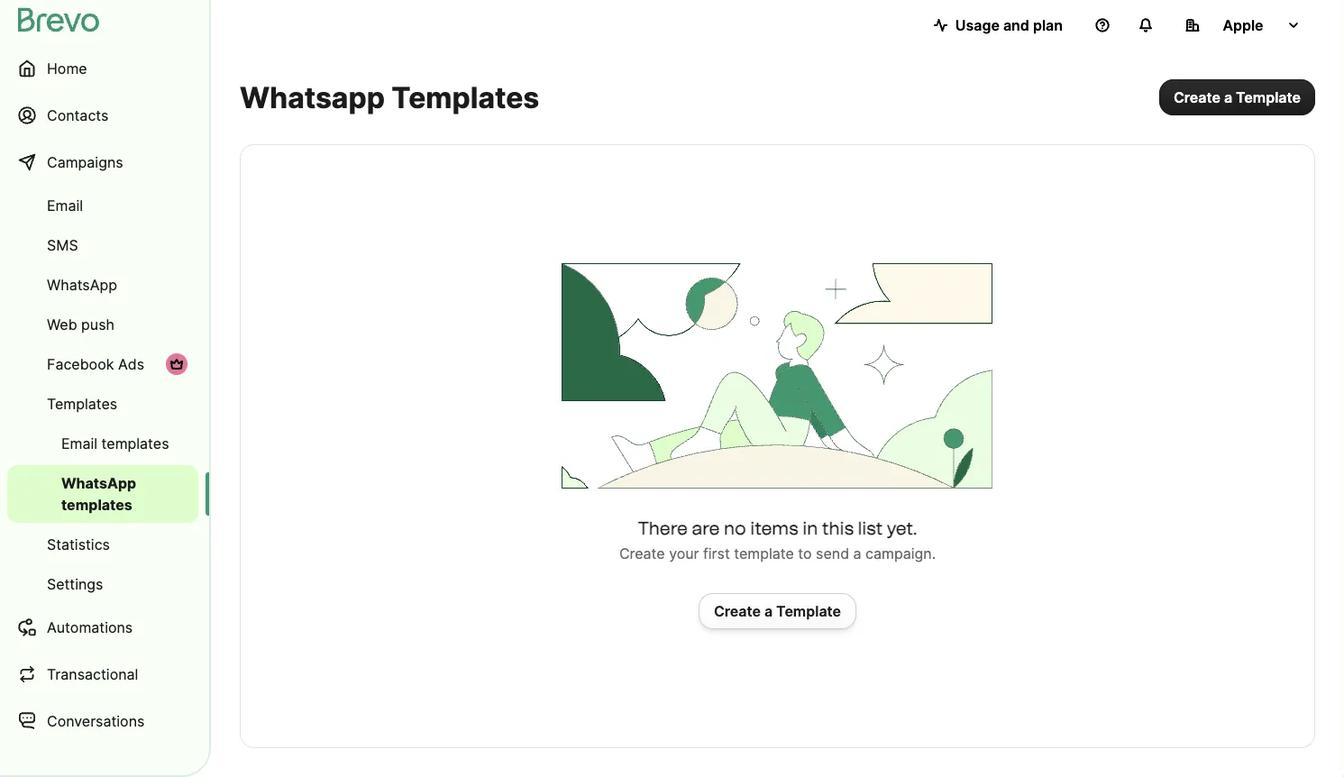Task type: locate. For each thing, give the bounding box(es) containing it.
push
[[81, 316, 114, 333]]

email down templates link
[[61, 435, 97, 452]]

email inside email templates link
[[61, 435, 97, 452]]

contacts
[[47, 106, 109, 124]]

whatsapp
[[240, 80, 385, 115]]

0 vertical spatial whatsapp
[[47, 276, 117, 293]]

create a template button down apple button
[[1159, 79, 1316, 115]]

campaign.
[[866, 545, 936, 562]]

2 vertical spatial a
[[765, 602, 773, 620]]

contacts link
[[7, 94, 198, 137]]

0 vertical spatial template
[[1236, 88, 1301, 106]]

templates down templates link
[[102, 435, 169, 452]]

settings
[[47, 575, 103, 593]]

1 vertical spatial templates
[[61, 496, 132, 513]]

templates up statistics link
[[61, 496, 132, 513]]

template
[[734, 545, 794, 562]]

whatsapp templates
[[61, 474, 136, 513]]

create for the right create a template button
[[1174, 88, 1221, 106]]

and
[[1003, 16, 1030, 34]]

0 horizontal spatial create a template
[[714, 602, 841, 620]]

usage and plan button
[[919, 7, 1077, 43]]

1 vertical spatial whatsapp
[[61, 474, 136, 492]]

whatsapp up web push
[[47, 276, 117, 293]]

email up sms
[[47, 197, 83, 214]]

0 vertical spatial templates
[[102, 435, 169, 452]]

0 horizontal spatial template
[[776, 602, 841, 620]]

template
[[1236, 88, 1301, 106], [776, 602, 841, 620]]

1 vertical spatial a
[[853, 545, 862, 562]]

create a template for the right create a template button
[[1174, 88, 1301, 106]]

create a template for left create a template button
[[714, 602, 841, 620]]

your
[[669, 545, 699, 562]]

create a template down template
[[714, 602, 841, 620]]

1 vertical spatial template
[[776, 602, 841, 620]]

whatsapp link
[[7, 267, 198, 303]]

automations
[[47, 619, 133, 636]]

email
[[47, 197, 83, 214], [61, 435, 97, 452]]

0 horizontal spatial templates
[[47, 395, 117, 413]]

a
[[1224, 88, 1233, 106], [853, 545, 862, 562], [765, 602, 773, 620]]

email inside 'email' link
[[47, 197, 83, 214]]

1 vertical spatial create
[[619, 545, 665, 562]]

send
[[816, 545, 849, 562]]

in
[[803, 518, 818, 539]]

1 horizontal spatial create
[[714, 602, 761, 620]]

whatsapp
[[47, 276, 117, 293], [61, 474, 136, 492]]

template down to
[[776, 602, 841, 620]]

1 horizontal spatial a
[[853, 545, 862, 562]]

create inside there are no items in this list yet. create your first template to send a campaign.
[[619, 545, 665, 562]]

2 horizontal spatial create
[[1174, 88, 1221, 106]]

templates
[[392, 80, 540, 115], [47, 395, 117, 413]]

create a template down apple button
[[1174, 88, 1301, 106]]

templates
[[102, 435, 169, 452], [61, 496, 132, 513]]

no
[[724, 518, 746, 539]]

email templates
[[61, 435, 169, 452]]

create a template button down template
[[699, 593, 857, 629]]

template down apple button
[[1236, 88, 1301, 106]]

email for email templates
[[61, 435, 97, 452]]

create down there
[[619, 545, 665, 562]]

web push
[[47, 316, 114, 333]]

2 vertical spatial create
[[714, 602, 761, 620]]

transactional link
[[7, 653, 198, 696]]

conversations link
[[7, 700, 198, 743]]

templates link
[[7, 386, 198, 422]]

1 horizontal spatial create a template
[[1174, 88, 1301, 106]]

a right send
[[853, 545, 862, 562]]

0 horizontal spatial create
[[619, 545, 665, 562]]

settings link
[[7, 566, 198, 602]]

1 vertical spatial email
[[61, 435, 97, 452]]

templates inside whatsapp templates
[[61, 496, 132, 513]]

create down first on the bottom right of the page
[[714, 602, 761, 620]]

facebook ads
[[47, 355, 144, 373]]

a down template
[[765, 602, 773, 620]]

0 vertical spatial create a template
[[1174, 88, 1301, 106]]

1 vertical spatial create a template
[[714, 602, 841, 620]]

2 horizontal spatial a
[[1224, 88, 1233, 106]]

1 horizontal spatial template
[[1236, 88, 1301, 106]]

0 vertical spatial email
[[47, 197, 83, 214]]

templates for email templates
[[102, 435, 169, 452]]

are
[[692, 518, 720, 539]]

0 vertical spatial a
[[1224, 88, 1233, 106]]

0 horizontal spatial a
[[765, 602, 773, 620]]

web push link
[[7, 307, 198, 343]]

create down apple button
[[1174, 88, 1221, 106]]

create
[[1174, 88, 1221, 106], [619, 545, 665, 562], [714, 602, 761, 620]]

1 horizontal spatial templates
[[392, 80, 540, 115]]

facebook ads link
[[7, 346, 198, 382]]

1 vertical spatial create a template button
[[699, 593, 857, 629]]

a down apple button
[[1224, 88, 1233, 106]]

0 vertical spatial create
[[1174, 88, 1221, 106]]

create a template button
[[1159, 79, 1316, 115], [699, 593, 857, 629]]

whatsapp down email templates link
[[61, 474, 136, 492]]

items
[[750, 518, 799, 539]]

0 vertical spatial create a template button
[[1159, 79, 1316, 115]]

create a template
[[1174, 88, 1301, 106], [714, 602, 841, 620]]

email for email
[[47, 197, 83, 214]]



Task type: vqa. For each thing, say whether or not it's contained in the screenshot.
leftmost 'Contacts'
no



Task type: describe. For each thing, give the bounding box(es) containing it.
sms
[[47, 236, 78, 254]]

0 horizontal spatial create a template button
[[699, 593, 857, 629]]

yet.
[[887, 518, 917, 539]]

this
[[822, 518, 854, 539]]

1 vertical spatial templates
[[47, 395, 117, 413]]

a inside there are no items in this list yet. create your first template to send a campaign.
[[853, 545, 862, 562]]

campaigns
[[47, 153, 123, 171]]

there are no items in this list yet. create your first template to send a campaign.
[[619, 518, 936, 562]]

1 horizontal spatial create a template button
[[1159, 79, 1316, 115]]

transactional
[[47, 665, 138, 683]]

whatsapp for whatsapp
[[47, 276, 117, 293]]

usage
[[955, 16, 1000, 34]]

whatsapp templates
[[240, 80, 540, 115]]

email link
[[7, 188, 198, 224]]

statistics link
[[7, 527, 198, 563]]

a for left create a template button
[[765, 602, 773, 620]]

left___rvooi image
[[170, 357, 184, 371]]

home
[[47, 60, 87, 77]]

templates for whatsapp templates
[[61, 496, 132, 513]]

plan
[[1033, 16, 1063, 34]]

0 vertical spatial templates
[[392, 80, 540, 115]]

create for left create a template button
[[714, 602, 761, 620]]

campaigns link
[[7, 141, 198, 184]]

a for the right create a template button
[[1224, 88, 1233, 106]]

web
[[47, 316, 77, 333]]

email templates link
[[7, 426, 198, 462]]

there
[[638, 518, 688, 539]]

apple
[[1223, 16, 1264, 34]]

to
[[798, 545, 812, 562]]

ads
[[118, 355, 144, 373]]

automations link
[[7, 606, 198, 649]]

list
[[858, 518, 883, 539]]

whatsapp for whatsapp templates
[[61, 474, 136, 492]]

first
[[703, 545, 730, 562]]

statistics
[[47, 536, 110, 553]]

facebook
[[47, 355, 114, 373]]

whatsapp templates link
[[7, 465, 198, 523]]

sms link
[[7, 227, 198, 263]]

apple button
[[1171, 7, 1316, 43]]

usage and plan
[[955, 16, 1063, 34]]

home link
[[7, 47, 198, 90]]

conversations
[[47, 712, 145, 730]]



